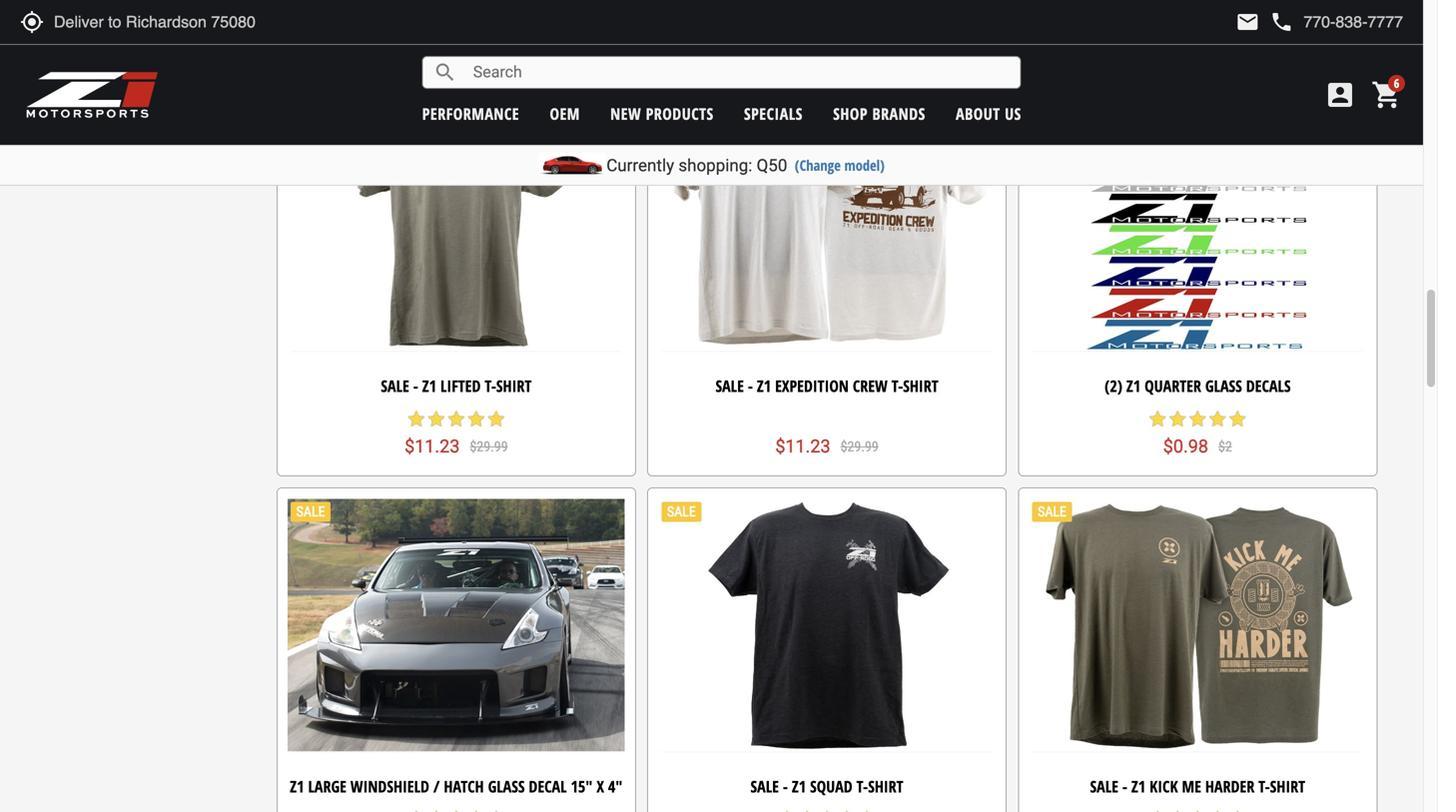 Task type: describe. For each thing, give the bounding box(es) containing it.
$29.99 inside star star star star star $11.23 $29.99
[[470, 439, 508, 455]]

expedition
[[775, 375, 849, 397]]

about
[[956, 103, 1001, 124]]

lifted
[[441, 375, 481, 397]]

1 horizontal spatial glass
[[1206, 375, 1243, 397]]

1 star from the left
[[406, 409, 426, 429]]

(change model) link
[[795, 155, 885, 175]]

sale for sale - z1 kick me harder t-shirt
[[1090, 776, 1119, 797]]

shopping:
[[679, 155, 753, 175]]

8 star from the left
[[1188, 409, 1208, 429]]

phone link
[[1270, 10, 1404, 34]]

q50
[[757, 155, 788, 175]]

shirt right lifted
[[496, 375, 532, 397]]

sale - z1 lifted t-shirt
[[381, 375, 532, 397]]

oem
[[550, 103, 580, 124]]

oem link
[[550, 103, 580, 124]]

harder
[[1206, 776, 1255, 797]]

windshield
[[351, 776, 430, 797]]

sale for sale - z1 expedition crew t-shirt
[[716, 375, 744, 397]]

decals
[[1246, 375, 1291, 397]]

currently
[[607, 155, 674, 175]]

shopping_cart
[[1372, 79, 1404, 111]]

shopping_cart link
[[1367, 79, 1404, 111]]

$11.23 $29.99 down "sale - z1 expedition crew t-shirt"
[[776, 436, 879, 457]]

model)
[[845, 155, 885, 175]]

crew
[[853, 375, 888, 397]]

4"
[[608, 776, 623, 797]]

- for kick
[[1123, 776, 1128, 797]]

me
[[1182, 776, 1202, 797]]

$29.99 up performance
[[470, 38, 508, 55]]

performance link
[[422, 103, 520, 124]]

$29.99 down the crew
[[841, 439, 879, 455]]

shop brands link
[[833, 103, 926, 124]]

large
[[308, 776, 347, 797]]

sale - z1 squad t-shirt
[[751, 776, 904, 797]]

15"
[[571, 776, 593, 797]]

z1 large windshield / hatch glass decal 15" x 4"
[[290, 776, 623, 797]]

phone
[[1270, 10, 1294, 34]]

performance
[[422, 103, 520, 124]]

t- right squad
[[857, 776, 868, 797]]

search
[[433, 60, 457, 84]]

star star star star star $0.98 $2
[[1148, 409, 1248, 457]]

products
[[646, 103, 714, 124]]

shop brands
[[833, 103, 926, 124]]

my_location
[[20, 10, 44, 34]]

t- right the crew
[[892, 375, 903, 397]]

6 star from the left
[[1148, 409, 1168, 429]]

x
[[597, 776, 604, 797]]

star star star star star $11.23 $29.99
[[405, 409, 508, 457]]

new products
[[611, 103, 714, 124]]

shirt right the crew
[[903, 375, 939, 397]]

mail link
[[1236, 10, 1260, 34]]

z1 for sale - z1 lifted t-shirt
[[422, 375, 437, 397]]

account_box link
[[1320, 79, 1362, 111]]

$29.99 down mail link
[[1212, 38, 1250, 55]]

kick
[[1150, 776, 1178, 797]]

(change
[[795, 155, 841, 175]]

- for lifted
[[413, 375, 418, 397]]

sale - z1 kick me harder t-shirt
[[1090, 776, 1306, 797]]

/
[[433, 776, 440, 797]]

(2) z1 quarter glass decals
[[1105, 375, 1291, 397]]



Task type: locate. For each thing, give the bounding box(es) containing it.
z1 left kick
[[1132, 776, 1146, 797]]

1 vertical spatial glass
[[488, 776, 525, 797]]

z1 right (2)
[[1127, 375, 1141, 397]]

quarter
[[1145, 375, 1202, 397]]

7 star from the left
[[1168, 409, 1188, 429]]

5 star from the left
[[486, 409, 506, 429]]

z1 left lifted
[[422, 375, 437, 397]]

decal
[[529, 776, 567, 797]]

mail
[[1236, 10, 1260, 34]]

- left kick
[[1123, 776, 1128, 797]]

specials link
[[744, 103, 803, 124]]

z1 for sale - z1 expedition crew t-shirt
[[757, 375, 771, 397]]

sale
[[381, 375, 409, 397], [716, 375, 744, 397], [751, 776, 779, 797], [1090, 776, 1119, 797]]

(2)
[[1105, 375, 1123, 397]]

$0.98
[[1164, 436, 1209, 457]]

glass left "decals"
[[1206, 375, 1243, 397]]

z1 for sale - z1 kick me harder t-shirt
[[1132, 776, 1146, 797]]

sale left kick
[[1090, 776, 1119, 797]]

currently shopping: q50 (change model)
[[607, 155, 885, 175]]

$11.23 inside star star star star star $11.23 $29.99
[[405, 436, 460, 457]]

glass left decal
[[488, 776, 525, 797]]

star
[[406, 409, 426, 429], [426, 409, 446, 429], [446, 409, 466, 429], [466, 409, 486, 429], [486, 409, 506, 429], [1148, 409, 1168, 429], [1168, 409, 1188, 429], [1188, 409, 1208, 429], [1208, 409, 1228, 429], [1228, 409, 1248, 429]]

z1 for sale - z1 squad t-shirt
[[792, 776, 806, 797]]

z1 left large
[[290, 776, 304, 797]]

hatch
[[444, 776, 484, 797]]

sale left squad
[[751, 776, 779, 797]]

t- right lifted
[[485, 375, 496, 397]]

2 star from the left
[[426, 409, 446, 429]]

squad
[[810, 776, 853, 797]]

z1 left expedition
[[757, 375, 771, 397]]

$2
[[1219, 439, 1233, 455]]

0 vertical spatial glass
[[1206, 375, 1243, 397]]

$11.23
[[405, 36, 460, 57], [776, 36, 831, 57], [1146, 36, 1202, 57], [405, 436, 460, 457], [776, 436, 831, 457]]

4 star from the left
[[466, 409, 486, 429]]

glass
[[1206, 375, 1243, 397], [488, 776, 525, 797]]

brands
[[873, 103, 926, 124]]

t-
[[485, 375, 496, 397], [892, 375, 903, 397], [857, 776, 868, 797], [1259, 776, 1270, 797]]

$11.23 $29.99 down mail link
[[1146, 36, 1250, 57]]

- left lifted
[[413, 375, 418, 397]]

9 star from the left
[[1208, 409, 1228, 429]]

z1
[[422, 375, 437, 397], [757, 375, 771, 397], [1127, 375, 1141, 397], [290, 776, 304, 797], [792, 776, 806, 797], [1132, 776, 1146, 797]]

$11.23 $29.99
[[405, 36, 508, 57], [776, 36, 879, 57], [1146, 36, 1250, 57], [776, 436, 879, 457]]

sale - z1 expedition crew t-shirt
[[716, 375, 939, 397]]

z1 motorsports logo image
[[25, 70, 159, 120]]

shirt right harder
[[1270, 776, 1306, 797]]

- left expedition
[[748, 375, 753, 397]]

$29.99
[[470, 38, 508, 55], [841, 38, 879, 55], [1212, 38, 1250, 55], [470, 439, 508, 455], [841, 439, 879, 455]]

new products link
[[611, 103, 714, 124]]

mail phone
[[1236, 10, 1294, 34]]

us
[[1005, 103, 1022, 124]]

- for expedition
[[748, 375, 753, 397]]

specials
[[744, 103, 803, 124]]

3 star from the left
[[446, 409, 466, 429]]

shirt
[[496, 375, 532, 397], [903, 375, 939, 397], [868, 776, 904, 797], [1270, 776, 1306, 797]]

$29.99 down lifted
[[470, 439, 508, 455]]

0 horizontal spatial glass
[[488, 776, 525, 797]]

- left squad
[[783, 776, 788, 797]]

$29.99 up shop
[[841, 38, 879, 55]]

shirt right squad
[[868, 776, 904, 797]]

account_box
[[1325, 79, 1357, 111]]

-
[[413, 375, 418, 397], [748, 375, 753, 397], [783, 776, 788, 797], [1123, 776, 1128, 797]]

sale for sale - z1 lifted t-shirt
[[381, 375, 409, 397]]

$11.23 $29.99 up search
[[405, 36, 508, 57]]

10 star from the left
[[1228, 409, 1248, 429]]

$11.23 $29.99 up shop
[[776, 36, 879, 57]]

new
[[611, 103, 642, 124]]

z1 left squad
[[792, 776, 806, 797]]

sale left expedition
[[716, 375, 744, 397]]

about us
[[956, 103, 1022, 124]]

sale left lifted
[[381, 375, 409, 397]]

t- right harder
[[1259, 776, 1270, 797]]

- for squad
[[783, 776, 788, 797]]

Search search field
[[457, 57, 1021, 88]]

sale for sale - z1 squad t-shirt
[[751, 776, 779, 797]]

about us link
[[956, 103, 1022, 124]]

shop
[[833, 103, 868, 124]]



Task type: vqa. For each thing, say whether or not it's contained in the screenshot.
F:
no



